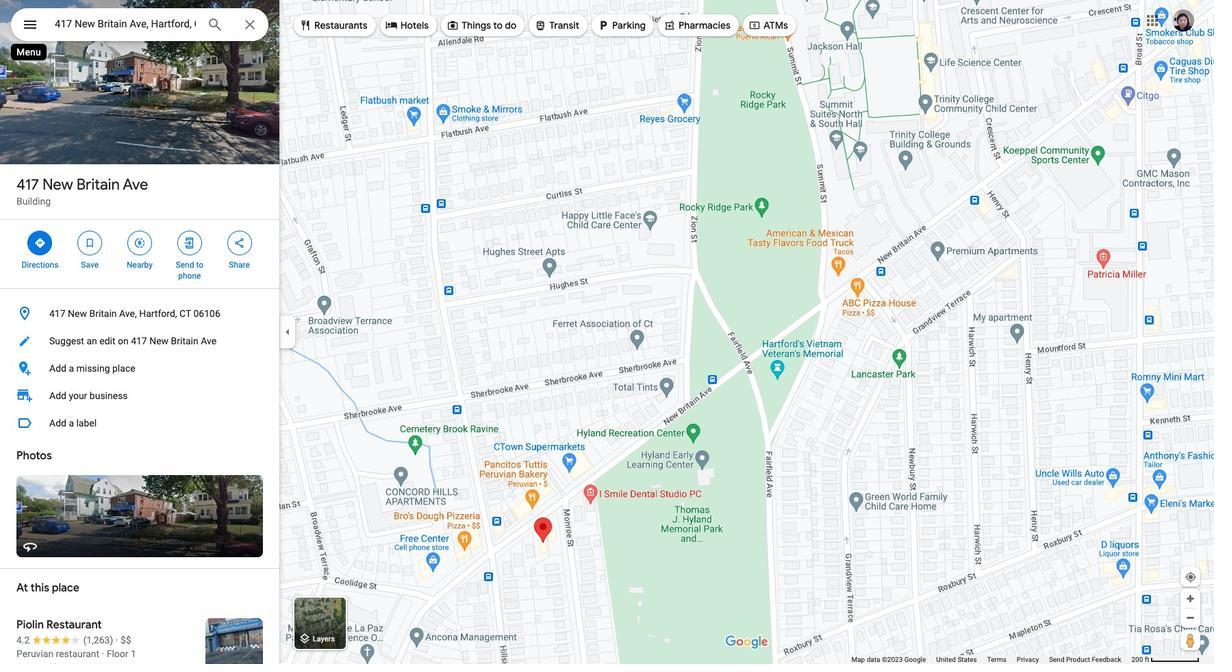 Task type: locate. For each thing, give the bounding box(es) containing it.
1 vertical spatial add
[[49, 390, 66, 401]]

send
[[176, 260, 194, 270], [1049, 656, 1065, 664]]

· down (1,263)
[[102, 649, 104, 660]]

add inside the add your business link
[[49, 390, 66, 401]]

ave inside button
[[201, 336, 216, 347]]

send left product
[[1049, 656, 1065, 664]]

 things to do
[[447, 18, 517, 33]]


[[597, 18, 610, 33]]


[[385, 18, 398, 33]]

1 a from the top
[[69, 363, 74, 374]]

0 vertical spatial new
[[42, 175, 73, 195]]

save
[[81, 260, 99, 270]]

a inside "button"
[[69, 363, 74, 374]]

to left do
[[493, 19, 503, 32]]

send inside send product feedback button
[[1049, 656, 1065, 664]]

new
[[42, 175, 73, 195], [68, 308, 87, 319], [149, 336, 169, 347]]

a left missing
[[69, 363, 74, 374]]

417 right on
[[131, 336, 147, 347]]

hotels
[[400, 19, 429, 32]]

add inside add a label 'button'
[[49, 418, 66, 429]]

britain inside 417 new britain ave building
[[76, 175, 120, 195]]

britain left ave,
[[89, 308, 117, 319]]

add a missing place
[[49, 363, 135, 374]]

add left label
[[49, 418, 66, 429]]

britain inside '417 new britain ave, hartford, ct 06106' button
[[89, 308, 117, 319]]

0 vertical spatial britain
[[76, 175, 120, 195]]

add down the suggest
[[49, 363, 66, 374]]

· $$
[[116, 635, 131, 646]]

0 vertical spatial to
[[493, 19, 503, 32]]

a
[[69, 363, 74, 374], [69, 418, 74, 429]]

send up phone
[[176, 260, 194, 270]]

peruvian restaurant · floor 1
[[16, 649, 136, 660]]

·
[[116, 635, 118, 646], [102, 649, 104, 660]]

united
[[936, 656, 956, 664]]

1 horizontal spatial to
[[493, 19, 503, 32]]

place right 'this'
[[52, 581, 79, 595]]

add inside add a missing place "button"
[[49, 363, 66, 374]]

do
[[505, 19, 517, 32]]

send for send to phone
[[176, 260, 194, 270]]

none field inside 417 new britain ave, hartford, ct 06106 field
[[55, 16, 196, 32]]

add for add a missing place
[[49, 363, 66, 374]]

0 vertical spatial ·
[[116, 635, 118, 646]]

1 vertical spatial send
[[1049, 656, 1065, 664]]

map data ©2023 google
[[852, 656, 926, 664]]

peruvian
[[16, 649, 54, 660]]

1
[[131, 649, 136, 660]]

terms button
[[987, 655, 1007, 664]]

417 inside 417 new britain ave building
[[16, 175, 39, 195]]

google
[[905, 656, 926, 664]]

britain up  on the left of the page
[[76, 175, 120, 195]]

this
[[31, 581, 49, 595]]

1 horizontal spatial send
[[1049, 656, 1065, 664]]

· left the $$ on the bottom of the page
[[116, 635, 118, 646]]

privacy
[[1017, 656, 1039, 664]]

0 vertical spatial place
[[112, 363, 135, 374]]

417
[[16, 175, 39, 195], [49, 308, 65, 319], [131, 336, 147, 347]]

0 vertical spatial send
[[176, 260, 194, 270]]

1 vertical spatial a
[[69, 418, 74, 429]]

0 horizontal spatial ave
[[123, 175, 148, 195]]

2 vertical spatial 417
[[131, 336, 147, 347]]

to inside send to phone
[[196, 260, 203, 270]]

send inside send to phone
[[176, 260, 194, 270]]

1 horizontal spatial place
[[112, 363, 135, 374]]

a left label
[[69, 418, 74, 429]]

business
[[90, 390, 128, 401]]

suggest an edit on 417 new britain ave button
[[0, 327, 279, 355]]

send for send product feedback
[[1049, 656, 1065, 664]]

phone
[[178, 271, 201, 281]]

atms
[[764, 19, 788, 32]]

2 a from the top
[[69, 418, 74, 429]]

layers
[[313, 635, 335, 644]]

1 vertical spatial to
[[196, 260, 203, 270]]

ave down 06106
[[201, 336, 216, 347]]

product
[[1066, 656, 1090, 664]]


[[183, 236, 196, 251]]

1 vertical spatial new
[[68, 308, 87, 319]]

$$
[[120, 635, 131, 646]]

1 add from the top
[[49, 363, 66, 374]]

417 up building
[[16, 175, 39, 195]]

None field
[[55, 16, 196, 32]]

label
[[76, 418, 97, 429]]

4.2 stars 1,263 reviews image
[[16, 634, 113, 647]]

footer containing map data ©2023 google
[[852, 655, 1132, 664]]

place down on
[[112, 363, 135, 374]]

1 vertical spatial ·
[[102, 649, 104, 660]]

2 vertical spatial britain
[[171, 336, 198, 347]]

britain inside suggest an edit on 417 new britain ave button
[[171, 336, 198, 347]]

1 horizontal spatial 417
[[49, 308, 65, 319]]

new up the suggest
[[68, 308, 87, 319]]

417 for ave,
[[49, 308, 65, 319]]

united states
[[936, 656, 977, 664]]

directions
[[22, 260, 58, 270]]

0 vertical spatial a
[[69, 363, 74, 374]]

0 horizontal spatial place
[[52, 581, 79, 595]]

add left your
[[49, 390, 66, 401]]

add a label button
[[0, 410, 279, 437]]

britain
[[76, 175, 120, 195], [89, 308, 117, 319], [171, 336, 198, 347]]

new down hartford,
[[149, 336, 169, 347]]

states
[[958, 656, 977, 664]]


[[664, 18, 676, 33]]

add
[[49, 363, 66, 374], [49, 390, 66, 401], [49, 418, 66, 429]]

1 vertical spatial britain
[[89, 308, 117, 319]]

1 vertical spatial ave
[[201, 336, 216, 347]]

new inside 417 new britain ave building
[[42, 175, 73, 195]]

0 vertical spatial add
[[49, 363, 66, 374]]

britain down ct
[[171, 336, 198, 347]]

new up building
[[42, 175, 73, 195]]

a inside 'button'
[[69, 418, 74, 429]]

at
[[16, 581, 28, 595]]

ave
[[123, 175, 148, 195], [201, 336, 216, 347]]

 search field
[[11, 8, 268, 44]]

0 horizontal spatial send
[[176, 260, 194, 270]]


[[134, 236, 146, 251]]

3 add from the top
[[49, 418, 66, 429]]

footer inside google maps element
[[852, 655, 1132, 664]]

0 horizontal spatial to
[[196, 260, 203, 270]]

send product feedback button
[[1049, 655, 1121, 664]]

2 vertical spatial add
[[49, 418, 66, 429]]

to up phone
[[196, 260, 203, 270]]

piolin restaurant
[[16, 618, 102, 632]]

0 vertical spatial ave
[[123, 175, 148, 195]]


[[534, 18, 547, 33]]

to
[[493, 19, 503, 32], [196, 260, 203, 270]]

footer
[[852, 655, 1132, 664]]

place
[[112, 363, 135, 374], [52, 581, 79, 595]]

2 horizontal spatial 417
[[131, 336, 147, 347]]

1 horizontal spatial ave
[[201, 336, 216, 347]]

ave inside 417 new britain ave building
[[123, 175, 148, 195]]

data
[[867, 656, 880, 664]]

ave up 
[[123, 175, 148, 195]]

2 add from the top
[[49, 390, 66, 401]]

ct
[[179, 308, 191, 319]]

edit
[[99, 336, 115, 347]]

restaurant
[[46, 618, 102, 632]]

share
[[229, 260, 250, 270]]

1 vertical spatial 417
[[49, 308, 65, 319]]

new for ave,
[[68, 308, 87, 319]]

0 horizontal spatial 417
[[16, 175, 39, 195]]

417 up the suggest
[[49, 308, 65, 319]]


[[749, 18, 761, 33]]

floor
[[107, 649, 128, 660]]

0 vertical spatial 417
[[16, 175, 39, 195]]



Task type: describe. For each thing, give the bounding box(es) containing it.
417 new britain ave main content
[[0, 0, 279, 664]]

1 vertical spatial place
[[52, 581, 79, 595]]

privacy button
[[1017, 655, 1039, 664]]

suggest
[[49, 336, 84, 347]]

hartford,
[[139, 308, 177, 319]]

send to phone
[[176, 260, 203, 281]]

06106
[[193, 308, 220, 319]]

price: moderate image
[[120, 635, 131, 646]]

 pharmacies
[[664, 18, 731, 33]]

photos
[[16, 449, 52, 463]]


[[299, 18, 312, 33]]

add a label
[[49, 418, 97, 429]]


[[22, 15, 38, 34]]

200
[[1132, 656, 1143, 664]]


[[447, 18, 459, 33]]

417 New Britain Ave, Hartford, CT 06106 field
[[11, 8, 268, 41]]

417 for ave
[[16, 175, 39, 195]]

terms
[[987, 656, 1007, 664]]

200 ft button
[[1132, 656, 1200, 664]]

united states button
[[936, 655, 977, 664]]


[[84, 236, 96, 251]]

 restaurants
[[299, 18, 368, 33]]

to inside the  things to do
[[493, 19, 503, 32]]

transit
[[549, 19, 579, 32]]

zoom out image
[[1186, 613, 1196, 623]]

an
[[87, 336, 97, 347]]

add your business link
[[0, 382, 279, 410]]

 atms
[[749, 18, 788, 33]]

things
[[462, 19, 491, 32]]

google account: michele murakami  
(michele.murakami@adept.ai) image
[[1172, 9, 1194, 31]]

a for missing
[[69, 363, 74, 374]]

add for add your business
[[49, 390, 66, 401]]

send product feedback
[[1049, 656, 1121, 664]]

google maps element
[[0, 0, 1214, 664]]

map
[[852, 656, 865, 664]]

417 new britain ave, hartford, ct 06106 button
[[0, 300, 279, 327]]

actions for 417 new britain ave region
[[0, 220, 279, 288]]

 hotels
[[385, 18, 429, 33]]

417 new britain ave building
[[16, 175, 148, 207]]

on
[[118, 336, 129, 347]]

ave,
[[119, 308, 137, 319]]

new for ave
[[42, 175, 73, 195]]

at this place
[[16, 581, 79, 595]]

 button
[[11, 8, 49, 44]]

piolin
[[16, 618, 44, 632]]

2 vertical spatial new
[[149, 336, 169, 347]]

show your location image
[[1185, 571, 1197, 584]]

 transit
[[534, 18, 579, 33]]

suggest an edit on 417 new britain ave
[[49, 336, 216, 347]]

4.2
[[16, 635, 30, 646]]

1 horizontal spatial ·
[[116, 635, 118, 646]]

nearby
[[127, 260, 153, 270]]

britain for ave,
[[89, 308, 117, 319]]


[[233, 236, 246, 251]]

feedback
[[1092, 656, 1121, 664]]

collapse side panel image
[[280, 325, 295, 340]]

restaurants
[[314, 19, 368, 32]]

add for add a label
[[49, 418, 66, 429]]

200 ft
[[1132, 656, 1150, 664]]

britain for ave
[[76, 175, 120, 195]]

missing
[[76, 363, 110, 374]]

ft
[[1145, 656, 1150, 664]]

(1,263)
[[83, 635, 113, 646]]

©2023
[[882, 656, 903, 664]]


[[34, 236, 46, 251]]

zoom in image
[[1186, 594, 1196, 604]]

417 new britain ave, hartford, ct 06106
[[49, 308, 220, 319]]

building
[[16, 196, 51, 207]]

your
[[69, 390, 87, 401]]

 parking
[[597, 18, 646, 33]]

a for label
[[69, 418, 74, 429]]

add a missing place button
[[0, 355, 279, 382]]

place inside "button"
[[112, 363, 135, 374]]

show street view coverage image
[[1181, 630, 1201, 651]]

pharmacies
[[679, 19, 731, 32]]

parking
[[612, 19, 646, 32]]

restaurant
[[56, 649, 99, 660]]

add your business
[[49, 390, 128, 401]]

0 horizontal spatial ·
[[102, 649, 104, 660]]



Task type: vqa. For each thing, say whether or not it's contained in the screenshot.
search box
no



